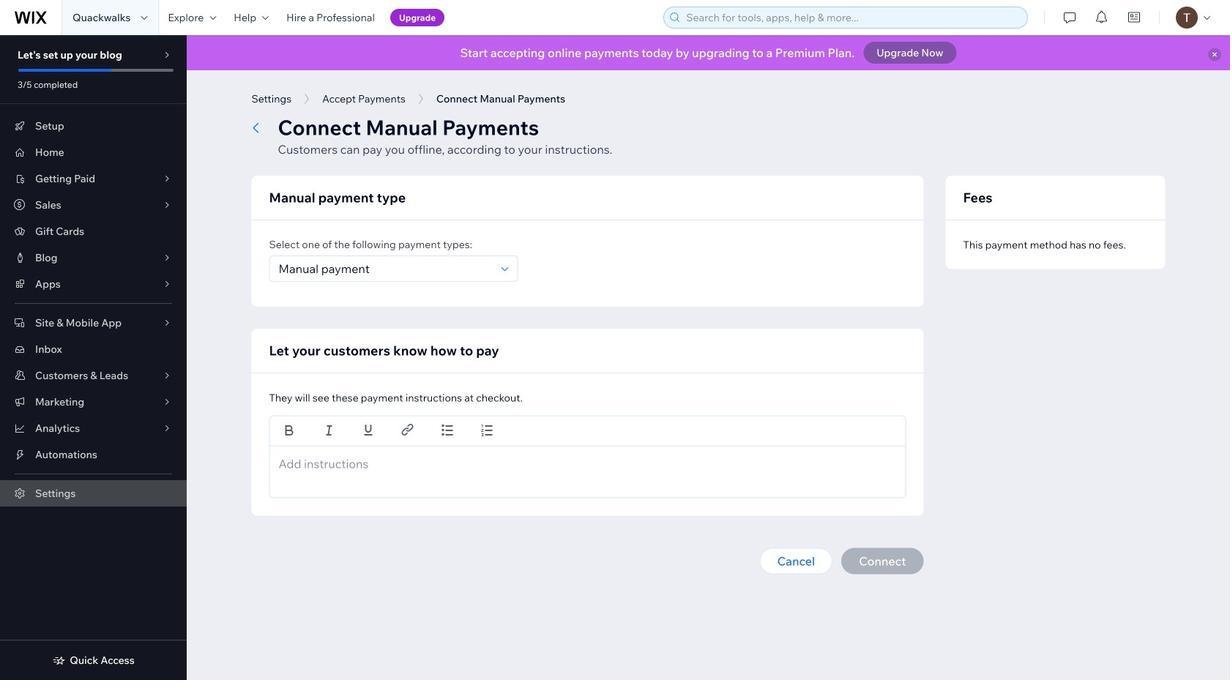 Task type: vqa. For each thing, say whether or not it's contained in the screenshot.
Crowdfunding "link"
no



Task type: describe. For each thing, give the bounding box(es) containing it.
sidebar element
[[0, 35, 187, 680]]



Task type: locate. For each thing, give the bounding box(es) containing it.
alert
[[187, 35, 1231, 70]]

None text field
[[279, 455, 897, 473]]

None field
[[274, 256, 497, 281]]

Search for tools, apps, help & more... field
[[682, 7, 1023, 28]]



